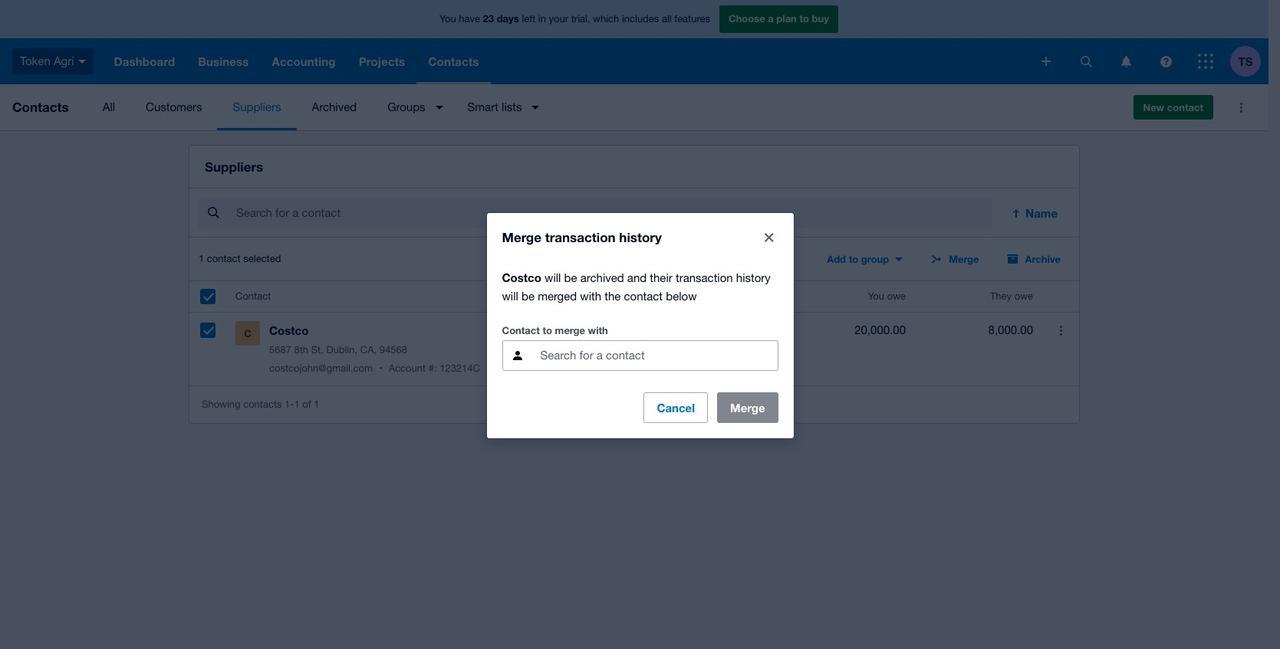 Task type: describe. For each thing, give the bounding box(es) containing it.
0 vertical spatial be
[[564, 271, 577, 284]]

merge transaction history dialog
[[487, 213, 794, 439]]

smart lists button
[[452, 84, 549, 130]]

in
[[539, 13, 546, 25]]

to inside 'ts' banner
[[800, 12, 810, 25]]

costco 5687 8th st, dublin, ca, 94568 costcojohn@gmail.com • account #: 123214c
[[269, 324, 480, 375]]

you for you have 23 days left in your trial, which includes all features
[[440, 13, 456, 25]]

0 horizontal spatial svg image
[[1042, 57, 1051, 66]]

their
[[650, 271, 673, 284]]

groups
[[388, 101, 426, 114]]

you owe
[[868, 291, 906, 303]]

•
[[379, 363, 383, 375]]

94568
[[380, 345, 407, 356]]

1 horizontal spatial 1
[[294, 399, 300, 411]]

costco for costco
[[502, 270, 542, 284]]

ts button
[[1231, 38, 1269, 84]]

showing contacts 1-1 of 1
[[202, 399, 320, 411]]

suppliers button
[[217, 84, 297, 130]]

merge
[[555, 324, 585, 336]]

new contact
[[1144, 101, 1204, 114]]

1 vertical spatial be
[[522, 290, 535, 303]]

add to group
[[827, 253, 889, 266]]

123214c
[[440, 363, 480, 375]]

choose
[[729, 12, 766, 25]]

contact list table element
[[190, 282, 1080, 386]]

choose a plan to buy
[[729, 12, 829, 25]]

merged
[[538, 290, 577, 303]]

svg image inside token agri 'popup button'
[[78, 60, 86, 63]]

token agri button
[[0, 38, 102, 84]]

selected
[[243, 253, 281, 265]]

agri
[[54, 54, 74, 67]]

add
[[827, 253, 846, 266]]

name
[[1026, 207, 1058, 220]]

features
[[675, 13, 711, 25]]

of
[[303, 399, 311, 411]]

all
[[103, 101, 115, 114]]

20,000.00 link
[[855, 322, 906, 340]]

trial,
[[571, 13, 590, 25]]

all
[[662, 13, 672, 25]]

all button
[[87, 84, 131, 130]]

contact to merge with
[[502, 324, 608, 336]]

menu containing all
[[87, 84, 1121, 130]]

which
[[593, 13, 619, 25]]

cancel
[[657, 401, 695, 415]]

23
[[483, 12, 494, 25]]

ts banner
[[0, 0, 1269, 84]]

add to group button
[[818, 247, 913, 272]]

contact inside will be archived and their transaction history will be merged with the contact below
[[624, 290, 663, 303]]

archived
[[581, 271, 624, 284]]

buy
[[812, 12, 829, 25]]

1 horizontal spatial svg image
[[1081, 56, 1092, 67]]

st,
[[311, 345, 324, 356]]

archived button
[[297, 84, 372, 130]]

below
[[666, 290, 697, 303]]

0 horizontal spatial will
[[502, 290, 519, 303]]

cancel button
[[644, 392, 708, 423]]

token
[[20, 54, 50, 67]]

have
[[459, 13, 480, 25]]

close image
[[765, 233, 774, 242]]

0 horizontal spatial 1
[[199, 253, 204, 265]]

groups button
[[372, 84, 452, 130]]

1 contact selected
[[199, 253, 281, 265]]

includes
[[622, 13, 659, 25]]

2 horizontal spatial 1
[[314, 399, 320, 411]]

Search for a contact field
[[235, 199, 992, 228]]

left
[[522, 13, 536, 25]]

contact for new
[[1168, 101, 1204, 114]]

owe for they owe
[[1015, 291, 1034, 303]]

days
[[497, 12, 519, 25]]

account
[[389, 363, 426, 375]]

token agri
[[20, 54, 74, 67]]

smart lists
[[468, 101, 522, 114]]

lists
[[502, 101, 522, 114]]



Task type: vqa. For each thing, say whether or not it's contained in the screenshot.
Search in progress projects 'search field'
no



Task type: locate. For each thing, give the bounding box(es) containing it.
owe right "they"
[[1015, 291, 1034, 303]]

1 horizontal spatial to
[[800, 12, 810, 25]]

2 owe from the left
[[1015, 291, 1034, 303]]

they owe
[[991, 291, 1034, 303]]

merge left archive button
[[949, 253, 980, 266]]

history inside will be archived and their transaction history will be merged with the contact below
[[737, 271, 771, 284]]

archived
[[312, 101, 357, 114]]

ca,
[[360, 345, 377, 356]]

you for you owe
[[868, 291, 885, 303]]

new contact button
[[1134, 95, 1214, 120]]

0 vertical spatial with
[[580, 290, 602, 303]]

1 vertical spatial contact
[[207, 253, 241, 265]]

to for contact to merge with
[[543, 324, 552, 336]]

0 horizontal spatial merge button
[[718, 392, 778, 423]]

to inside "dialog"
[[543, 324, 552, 336]]

svg image
[[1081, 56, 1092, 67], [1042, 57, 1051, 66]]

contact
[[236, 291, 271, 303], [502, 324, 540, 336]]

Contact to merge with field
[[539, 341, 778, 370]]

contact up c
[[236, 291, 271, 303]]

1 right of
[[314, 399, 320, 411]]

plan
[[777, 12, 797, 25]]

0 horizontal spatial transaction
[[545, 229, 616, 245]]

costco up 5687
[[269, 324, 309, 338]]

with inside will be archived and their transaction history will be merged with the contact below
[[580, 290, 602, 303]]

costco for costco 5687 8th st, dublin, ca, 94568 costcojohn@gmail.com • account #: 123214c
[[269, 324, 309, 338]]

close button
[[754, 222, 785, 253]]

will
[[545, 271, 561, 284], [502, 290, 519, 303]]

0 horizontal spatial contact
[[207, 253, 241, 265]]

history down search for a contact field
[[620, 229, 662, 245]]

1 vertical spatial with
[[588, 324, 608, 336]]

menu
[[87, 84, 1121, 130]]

contact inside 'button'
[[1168, 101, 1204, 114]]

1 vertical spatial merge
[[949, 253, 980, 266]]

you up 20,000.00
[[868, 291, 885, 303]]

contacts
[[243, 399, 282, 411]]

1 horizontal spatial merge
[[731, 401, 765, 415]]

costco inside "merge transaction history" "dialog"
[[502, 270, 542, 284]]

1 left selected
[[199, 253, 204, 265]]

2 horizontal spatial contact
[[1168, 101, 1204, 114]]

1 horizontal spatial owe
[[1015, 291, 1034, 303]]

contact for contact
[[236, 291, 271, 303]]

be up merged
[[564, 271, 577, 284]]

1 horizontal spatial costco
[[502, 270, 542, 284]]

owe
[[888, 291, 906, 303], [1015, 291, 1034, 303]]

1 vertical spatial you
[[868, 291, 885, 303]]

1 left of
[[294, 399, 300, 411]]

to inside popup button
[[849, 253, 859, 266]]

merge for transaction
[[502, 229, 542, 245]]

2 vertical spatial merge
[[731, 401, 765, 415]]

merge button
[[922, 247, 989, 272], [718, 392, 778, 423]]

owe for you owe
[[888, 291, 906, 303]]

will be archived and their transaction history will be merged with the contact below
[[502, 271, 771, 303]]

0 horizontal spatial be
[[522, 290, 535, 303]]

be left merged
[[522, 290, 535, 303]]

with down the archived
[[580, 290, 602, 303]]

contact down and
[[624, 290, 663, 303]]

1 horizontal spatial contact
[[624, 290, 663, 303]]

with
[[580, 290, 602, 303], [588, 324, 608, 336]]

you inside "you have 23 days left in your trial, which includes all features"
[[440, 13, 456, 25]]

group
[[862, 253, 889, 266]]

merge
[[502, 229, 542, 245], [949, 253, 980, 266], [731, 401, 765, 415]]

8,000.00 link
[[989, 322, 1034, 340]]

1 vertical spatial history
[[737, 271, 771, 284]]

archive button
[[998, 247, 1070, 272]]

archive
[[1026, 253, 1061, 266]]

1 vertical spatial costco
[[269, 324, 309, 338]]

transaction inside will be archived and their transaction history will be merged with the contact below
[[676, 271, 733, 284]]

to for add to group
[[849, 253, 859, 266]]

1 vertical spatial to
[[849, 253, 859, 266]]

0 vertical spatial you
[[440, 13, 456, 25]]

svg image
[[1199, 54, 1214, 69], [1121, 56, 1131, 67], [1161, 56, 1172, 67], [78, 60, 86, 63]]

you
[[440, 13, 456, 25], [868, 291, 885, 303]]

0 vertical spatial merge
[[502, 229, 542, 245]]

to left merge
[[543, 324, 552, 336]]

dublin,
[[326, 345, 358, 356]]

showing
[[202, 399, 241, 411]]

customers button
[[131, 84, 217, 130]]

merge for add to group merge button
[[949, 253, 980, 266]]

costco up merged
[[502, 270, 542, 284]]

1 horizontal spatial history
[[737, 271, 771, 284]]

merge right cancel button at the right bottom of the page
[[731, 401, 765, 415]]

your
[[549, 13, 569, 25]]

0 vertical spatial will
[[545, 271, 561, 284]]

1 horizontal spatial contact
[[502, 324, 540, 336]]

0 vertical spatial to
[[800, 12, 810, 25]]

0 vertical spatial history
[[620, 229, 662, 245]]

5687
[[269, 345, 292, 356]]

0 vertical spatial contact
[[1168, 101, 1204, 114]]

to left the buy
[[800, 12, 810, 25]]

merge up merged
[[502, 229, 542, 245]]

suppliers inside button
[[233, 101, 281, 114]]

transaction down search for a contact field
[[545, 229, 616, 245]]

0 vertical spatial suppliers
[[233, 101, 281, 114]]

2 horizontal spatial to
[[849, 253, 859, 266]]

0 horizontal spatial contact
[[236, 291, 271, 303]]

smart
[[468, 101, 499, 114]]

1 vertical spatial transaction
[[676, 271, 733, 284]]

ts
[[1239, 54, 1253, 68]]

you left have
[[440, 13, 456, 25]]

costco inside costco 5687 8th st, dublin, ca, 94568 costcojohn@gmail.com • account #: 123214c
[[269, 324, 309, 338]]

1 horizontal spatial will
[[545, 271, 561, 284]]

and
[[628, 271, 647, 284]]

1 owe from the left
[[888, 291, 906, 303]]

the
[[605, 290, 621, 303]]

to right add
[[849, 253, 859, 266]]

will left merged
[[502, 290, 519, 303]]

costco
[[502, 270, 542, 284], [269, 324, 309, 338]]

will up merged
[[545, 271, 561, 284]]

costcojohn@gmail.com
[[269, 363, 373, 375]]

contact for 1
[[207, 253, 241, 265]]

0 horizontal spatial costco
[[269, 324, 309, 338]]

contact inside "merge transaction history" "dialog"
[[502, 324, 540, 336]]

0 horizontal spatial owe
[[888, 291, 906, 303]]

8,000.00
[[989, 324, 1034, 337]]

a
[[768, 12, 774, 25]]

you inside contact list table element
[[868, 291, 885, 303]]

0 horizontal spatial you
[[440, 13, 456, 25]]

1 horizontal spatial transaction
[[676, 271, 733, 284]]

you have 23 days left in your trial, which includes all features
[[440, 12, 711, 25]]

c
[[244, 328, 252, 340]]

contact
[[1168, 101, 1204, 114], [207, 253, 241, 265], [624, 290, 663, 303]]

0 horizontal spatial to
[[543, 324, 552, 336]]

history down close icon at the top right of page
[[737, 271, 771, 284]]

1 vertical spatial contact
[[502, 324, 540, 336]]

0 horizontal spatial merge
[[502, 229, 542, 245]]

0 vertical spatial costco
[[502, 270, 542, 284]]

contact right new
[[1168, 101, 1204, 114]]

2 horizontal spatial merge
[[949, 253, 980, 266]]

0 vertical spatial transaction
[[545, 229, 616, 245]]

transaction up below
[[676, 271, 733, 284]]

name button
[[1001, 198, 1070, 229]]

0 vertical spatial contact
[[236, 291, 271, 303]]

to
[[800, 12, 810, 25], [849, 253, 859, 266], [543, 324, 552, 336]]

1 horizontal spatial be
[[564, 271, 577, 284]]

with right merge
[[588, 324, 608, 336]]

history
[[620, 229, 662, 245], [737, 271, 771, 284]]

1-
[[285, 399, 294, 411]]

#:
[[429, 363, 437, 375]]

20,000.00
[[855, 324, 906, 337]]

new
[[1144, 101, 1165, 114]]

contact for contact to merge with
[[502, 324, 540, 336]]

contact left selected
[[207, 253, 241, 265]]

1 horizontal spatial merge button
[[922, 247, 989, 272]]

they
[[991, 291, 1012, 303]]

0 horizontal spatial history
[[620, 229, 662, 245]]

2 vertical spatial to
[[543, 324, 552, 336]]

1 vertical spatial suppliers
[[205, 159, 263, 175]]

1 vertical spatial merge button
[[718, 392, 778, 423]]

8th
[[294, 345, 309, 356]]

1 horizontal spatial you
[[868, 291, 885, 303]]

suppliers
[[233, 101, 281, 114], [205, 159, 263, 175]]

merge button for add to group
[[922, 247, 989, 272]]

contact left merge
[[502, 324, 540, 336]]

2 vertical spatial contact
[[624, 290, 663, 303]]

merge transaction history
[[502, 229, 662, 245]]

customers
[[146, 101, 202, 114]]

merge button for cancel
[[718, 392, 778, 423]]

owe up 20,000.00
[[888, 291, 906, 303]]

1 vertical spatial will
[[502, 290, 519, 303]]

1
[[199, 253, 204, 265], [294, 399, 300, 411], [314, 399, 320, 411]]

contacts
[[12, 99, 69, 115]]

0 vertical spatial merge button
[[922, 247, 989, 272]]

be
[[564, 271, 577, 284], [522, 290, 535, 303]]



